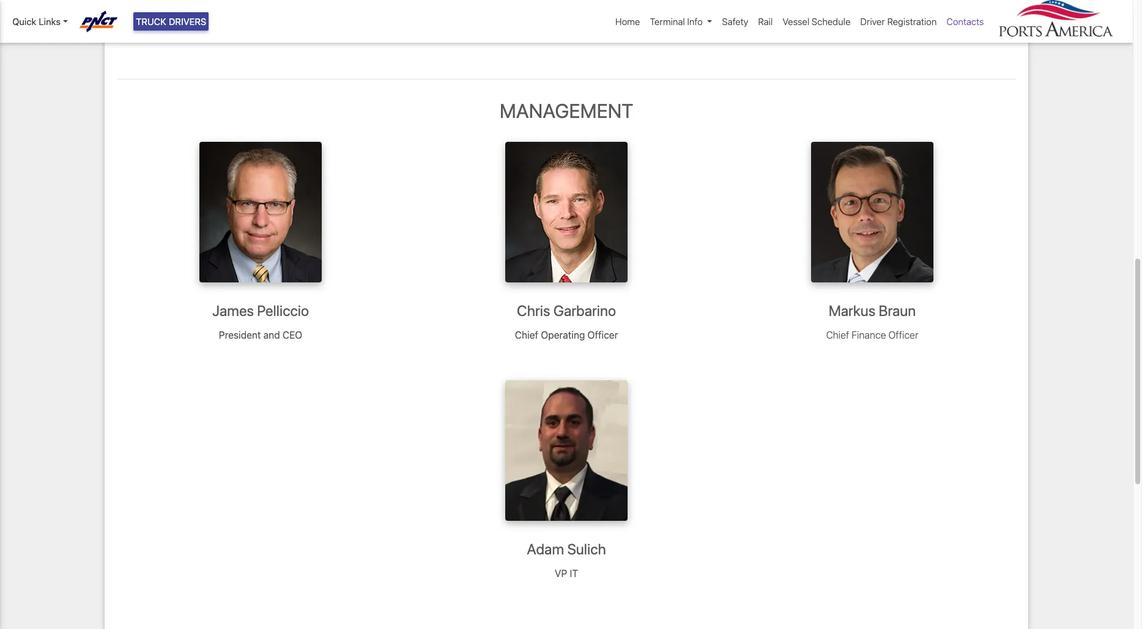 Task type: vqa. For each thing, say whether or not it's contained in the screenshot.
James Pelliccio
yes



Task type: locate. For each thing, give the bounding box(es) containing it.
chief
[[515, 330, 538, 341], [827, 330, 850, 341]]

marcus braun image
[[812, 142, 934, 283]]

info
[[688, 16, 703, 27]]

finance
[[852, 330, 886, 341]]

schedule
[[812, 16, 851, 27]]

phone image
[[836, 27, 844, 37]]

adam
[[527, 541, 564, 558]]

chief finance officer
[[827, 330, 919, 341]]

1 officer from the left
[[588, 330, 618, 341]]

and
[[264, 330, 280, 341]]

envelope image for william.gannon@pnct.net
[[196, 13, 206, 22]]

rail
[[758, 16, 773, 27]]

chris garbarino
[[517, 302, 616, 320]]

sulich
[[568, 541, 606, 558]]

officer down braun
[[889, 330, 919, 341]]

973.522.2312 link
[[836, 27, 909, 38]]

driver registration link
[[856, 10, 942, 33]]

officer for garbarino
[[588, 330, 618, 341]]

envelope image inside william.gannon@pnct.net link
[[196, 13, 206, 22]]

1 horizontal spatial chief
[[827, 330, 850, 341]]

0 horizontal spatial officer
[[588, 330, 618, 341]]

officer down "garbarino"
[[588, 330, 618, 341]]

safety link
[[718, 10, 754, 33]]

vessel
[[783, 16, 810, 27]]

1 horizontal spatial officer
[[889, 330, 919, 341]]

truck
[[136, 16, 166, 27]]

2 chief from the left
[[827, 330, 850, 341]]

0 horizontal spatial envelope image
[[196, 13, 206, 22]]

chief down the markus
[[827, 330, 850, 341]]

drivers
[[169, 16, 206, 27]]

1 envelope image from the left
[[196, 13, 206, 22]]

2 envelope image from the left
[[809, 13, 819, 22]]

chief operating officer
[[515, 330, 618, 341]]

ceo
[[283, 330, 303, 341]]

home
[[616, 16, 640, 27]]

pelliccio
[[257, 302, 309, 320]]

driver
[[861, 16, 885, 27]]

braun
[[879, 302, 916, 320]]

vp it
[[555, 568, 578, 580]]

envelope image inside daniel.magrino@pnct.net link
[[809, 13, 819, 22]]

quick links link
[[12, 15, 68, 28]]

1 horizontal spatial envelope image
[[809, 13, 819, 22]]

officer
[[588, 330, 618, 341], [889, 330, 919, 341]]

james
[[212, 302, 254, 320]]

terminal info
[[650, 16, 703, 27]]

contacts
[[947, 16, 984, 27]]

driver registration
[[861, 16, 937, 27]]

quick links
[[12, 16, 61, 27]]

2 officer from the left
[[889, 330, 919, 341]]

chief down chris
[[515, 330, 538, 341]]

0 horizontal spatial chief
[[515, 330, 538, 341]]

officer for braun
[[889, 330, 919, 341]]

vp
[[555, 568, 567, 580]]

daniel.magrino@pnct.net
[[824, 12, 936, 23]]

truck drivers link
[[133, 12, 209, 31]]

chief for markus braun
[[827, 330, 850, 341]]

1 chief from the left
[[515, 330, 538, 341]]

president and ceo
[[219, 330, 303, 341]]

envelope image
[[196, 13, 206, 22], [809, 13, 819, 22]]

safety
[[722, 16, 749, 27]]

chris
[[517, 302, 550, 320]]



Task type: describe. For each thing, give the bounding box(es) containing it.
973.522.2312
[[849, 27, 909, 38]]

garbarino
[[554, 302, 616, 320]]

adam sulich
[[527, 541, 606, 558]]

quick
[[12, 16, 36, 27]]

president
[[219, 330, 261, 341]]

registration
[[888, 16, 937, 27]]

contacts link
[[942, 10, 989, 33]]

envelope image for daniel.magrino@pnct.net
[[809, 13, 819, 22]]

rail link
[[754, 10, 778, 33]]

chief for chris garbarino
[[515, 330, 538, 341]]

william.gannon@pnct.net
[[211, 12, 325, 23]]

operating
[[541, 330, 585, 341]]

james pelliccio
[[212, 302, 309, 320]]

pnct.rail@pnct.net
[[533, 12, 615, 23]]

adam sulich image
[[506, 381, 628, 521]]

truck drivers
[[136, 16, 206, 27]]

vessel schedule link
[[778, 10, 856, 33]]

it
[[570, 568, 578, 580]]

links
[[39, 16, 61, 27]]

daniel.magrino@pnct.net link
[[809, 12, 936, 23]]

markus
[[829, 302, 876, 320]]

chris garbarino image
[[506, 142, 628, 283]]

william.gannon@pnct.net link
[[196, 12, 325, 23]]

terminal info link
[[645, 10, 718, 33]]

markus braun
[[829, 302, 916, 320]]

vessel schedule
[[783, 16, 851, 27]]

management
[[500, 99, 634, 122]]

terminal
[[650, 16, 685, 27]]

james pelliccio image
[[200, 142, 322, 283]]

home link
[[611, 10, 645, 33]]



